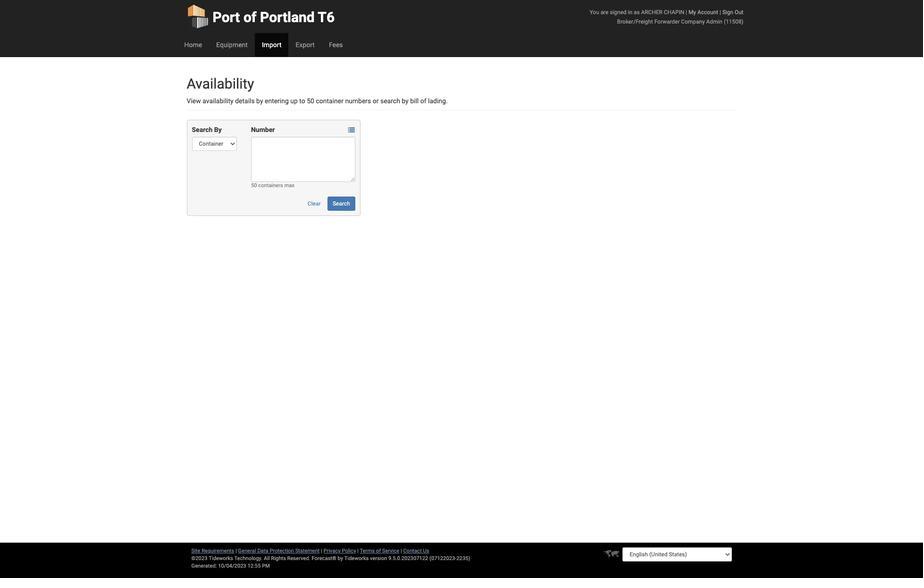 Task type: locate. For each thing, give the bounding box(es) containing it.
1 horizontal spatial search
[[333, 201, 350, 207]]

are
[[601, 9, 609, 16]]

port of portland t6 link
[[187, 0, 335, 33]]

©2023 tideworks
[[191, 556, 233, 562]]

search right clear button
[[333, 201, 350, 207]]

search
[[192, 126, 213, 134], [333, 201, 350, 207]]

by left bill
[[402, 97, 409, 105]]

search for search by
[[192, 126, 213, 134]]

9.5.0.202307122
[[389, 556, 428, 562]]

50 right to
[[307, 97, 314, 105]]

50
[[307, 97, 314, 105], [251, 183, 257, 189]]

you are signed in as archer chapin | my account | sign out broker/freight forwarder company admin (11508)
[[590, 9, 744, 25]]

port
[[213, 9, 240, 26]]

contact
[[404, 549, 422, 555]]

0 horizontal spatial 50
[[251, 183, 257, 189]]

broker/freight
[[618, 18, 653, 25]]

technology.
[[234, 556, 263, 562]]

us
[[423, 549, 429, 555]]

(07122023-
[[430, 556, 457, 562]]

availability
[[187, 76, 254, 92]]

by down privacy policy "link"
[[338, 556, 343, 562]]

10/04/2023
[[218, 564, 246, 570]]

clear button
[[303, 197, 326, 211]]

admin
[[707, 18, 723, 25]]

50 left containers
[[251, 183, 257, 189]]

import button
[[255, 33, 289, 57]]

fees button
[[322, 33, 350, 57]]

chapin
[[664, 9, 685, 16]]

search inside button
[[333, 201, 350, 207]]

of right bill
[[421, 97, 427, 105]]

company
[[682, 18, 705, 25]]

of inside "link"
[[244, 9, 257, 26]]

search left by
[[192, 126, 213, 134]]

site requirements | general data protection statement | privacy policy | terms of service | contact us ©2023 tideworks technology. all rights reserved. forecast® by tideworks version 9.5.0.202307122 (07122023-2235) generated: 10/04/2023 12:55 pm
[[191, 549, 471, 570]]

of right port
[[244, 9, 257, 26]]

general
[[238, 549, 256, 555]]

lading.
[[428, 97, 448, 105]]

| up "forecast®"
[[321, 549, 322, 555]]

(11508)
[[724, 18, 744, 25]]

privacy policy link
[[324, 549, 356, 555]]

home button
[[177, 33, 209, 57]]

0 horizontal spatial search
[[192, 126, 213, 134]]

search for search
[[333, 201, 350, 207]]

1 horizontal spatial of
[[376, 549, 381, 555]]

equipment
[[216, 41, 248, 49]]

clear
[[308, 201, 321, 207]]

1 horizontal spatial 50
[[307, 97, 314, 105]]

50 containers max
[[251, 183, 295, 189]]

by
[[256, 97, 263, 105], [402, 97, 409, 105], [338, 556, 343, 562]]

general data protection statement link
[[238, 549, 320, 555]]

bill
[[410, 97, 419, 105]]

|
[[686, 9, 688, 16], [720, 9, 722, 16], [236, 549, 237, 555], [321, 549, 322, 555], [358, 549, 359, 555], [401, 549, 402, 555]]

search button
[[328, 197, 356, 211]]

| up 'tideworks' on the left
[[358, 549, 359, 555]]

1 vertical spatial search
[[333, 201, 350, 207]]

12:55
[[248, 564, 261, 570]]

site
[[191, 549, 200, 555]]

export
[[296, 41, 315, 49]]

0 vertical spatial search
[[192, 126, 213, 134]]

view
[[187, 97, 201, 105]]

2 horizontal spatial of
[[421, 97, 427, 105]]

0 horizontal spatial of
[[244, 9, 257, 26]]

of
[[244, 9, 257, 26], [421, 97, 427, 105], [376, 549, 381, 555]]

account
[[698, 9, 719, 16]]

2235)
[[457, 556, 471, 562]]

by
[[214, 126, 222, 134]]

sign out link
[[723, 9, 744, 16]]

Number text field
[[251, 137, 356, 182]]

contact us link
[[404, 549, 429, 555]]

search
[[381, 97, 400, 105]]

entering
[[265, 97, 289, 105]]

equipment button
[[209, 33, 255, 57]]

of up version
[[376, 549, 381, 555]]

my account link
[[689, 9, 719, 16]]

privacy
[[324, 549, 341, 555]]

1 horizontal spatial by
[[338, 556, 343, 562]]

export button
[[289, 33, 322, 57]]

2 vertical spatial of
[[376, 549, 381, 555]]

by right details on the top of page
[[256, 97, 263, 105]]

data
[[258, 549, 269, 555]]

t6
[[318, 9, 335, 26]]

out
[[735, 9, 744, 16]]

0 vertical spatial of
[[244, 9, 257, 26]]



Task type: vqa. For each thing, say whether or not it's contained in the screenshot.
same
no



Task type: describe. For each thing, give the bounding box(es) containing it.
requirements
[[202, 549, 234, 555]]

rights
[[271, 556, 286, 562]]

protection
[[270, 549, 294, 555]]

statement
[[295, 549, 320, 555]]

terms
[[360, 549, 375, 555]]

number
[[251, 126, 275, 134]]

port of portland t6
[[213, 9, 335, 26]]

signed
[[610, 9, 627, 16]]

home
[[184, 41, 202, 49]]

containers
[[258, 183, 283, 189]]

availability
[[203, 97, 234, 105]]

all
[[264, 556, 270, 562]]

| left 'my'
[[686, 9, 688, 16]]

archer
[[642, 9, 663, 16]]

| left the sign
[[720, 9, 722, 16]]

1 vertical spatial 50
[[251, 183, 257, 189]]

container
[[316, 97, 344, 105]]

as
[[634, 9, 640, 16]]

max
[[285, 183, 295, 189]]

reserved.
[[287, 556, 311, 562]]

or
[[373, 97, 379, 105]]

terms of service link
[[360, 549, 400, 555]]

import
[[262, 41, 282, 49]]

search by
[[192, 126, 222, 134]]

forwarder
[[655, 18, 680, 25]]

by inside site requirements | general data protection statement | privacy policy | terms of service | contact us ©2023 tideworks technology. all rights reserved. forecast® by tideworks version 9.5.0.202307122 (07122023-2235) generated: 10/04/2023 12:55 pm
[[338, 556, 343, 562]]

0 horizontal spatial by
[[256, 97, 263, 105]]

numbers
[[345, 97, 371, 105]]

| left general
[[236, 549, 237, 555]]

site requirements link
[[191, 549, 234, 555]]

to
[[300, 97, 305, 105]]

forecast®
[[312, 556, 337, 562]]

0 vertical spatial 50
[[307, 97, 314, 105]]

sign
[[723, 9, 734, 16]]

my
[[689, 9, 697, 16]]

view availability details by entering up to 50 container numbers or search by bill of lading.
[[187, 97, 448, 105]]

service
[[382, 549, 400, 555]]

portland
[[260, 9, 315, 26]]

in
[[628, 9, 633, 16]]

tideworks
[[345, 556, 369, 562]]

pm
[[262, 564, 270, 570]]

policy
[[342, 549, 356, 555]]

up
[[291, 97, 298, 105]]

show list image
[[348, 127, 355, 134]]

details
[[235, 97, 255, 105]]

of inside site requirements | general data protection statement | privacy policy | terms of service | contact us ©2023 tideworks technology. all rights reserved. forecast® by tideworks version 9.5.0.202307122 (07122023-2235) generated: 10/04/2023 12:55 pm
[[376, 549, 381, 555]]

2 horizontal spatial by
[[402, 97, 409, 105]]

generated:
[[191, 564, 217, 570]]

1 vertical spatial of
[[421, 97, 427, 105]]

you
[[590, 9, 600, 16]]

version
[[370, 556, 387, 562]]

| up 9.5.0.202307122
[[401, 549, 402, 555]]

fees
[[329, 41, 343, 49]]



